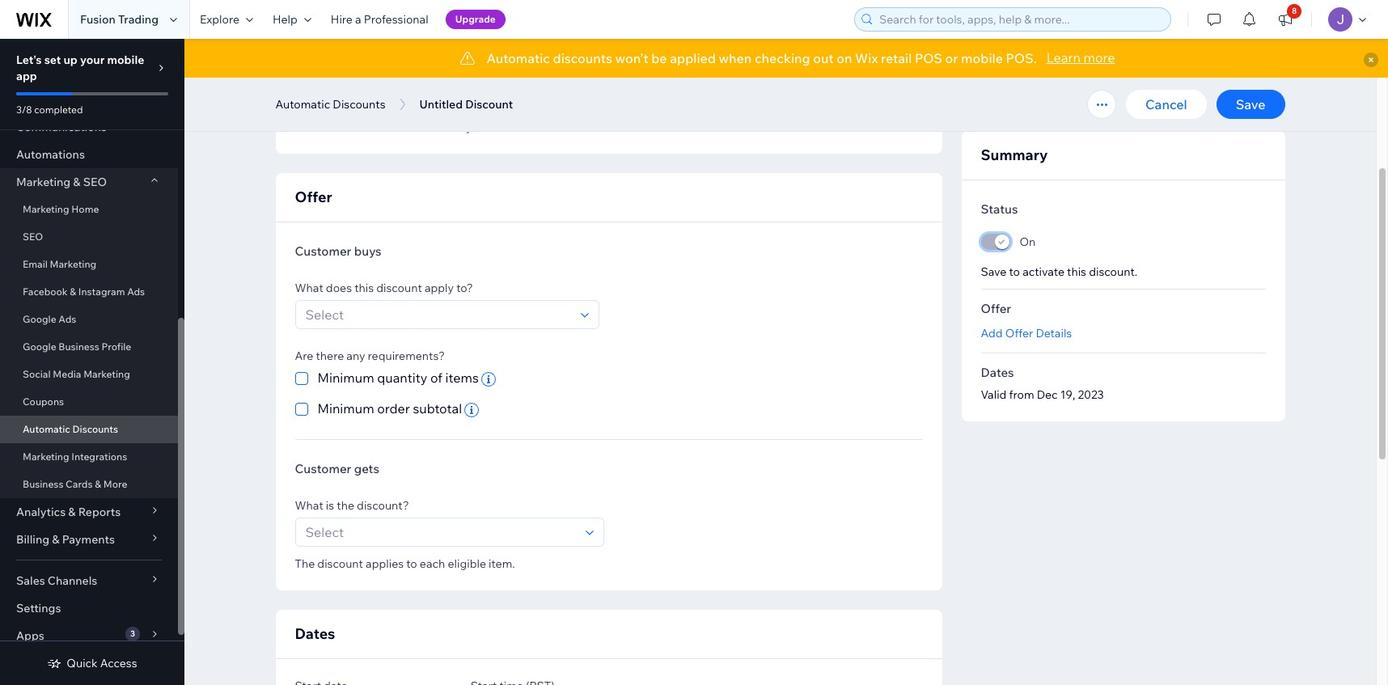 Task type: describe. For each thing, give the bounding box(es) containing it.
on
[[1020, 235, 1036, 249]]

what for what is the discount?
[[295, 498, 323, 513]]

0 vertical spatial to
[[1009, 265, 1020, 279]]

untitled discount
[[420, 97, 513, 112]]

settings
[[16, 601, 61, 616]]

seo inside dropdown button
[[83, 175, 107, 189]]

subtotal
[[413, 401, 462, 417]]

analytics & reports
[[16, 505, 121, 519]]

what for what does this discount apply to?
[[295, 281, 323, 295]]

google for google business profile
[[23, 341, 56, 353]]

discounts
[[553, 50, 612, 66]]

8 button
[[1268, 0, 1303, 39]]

apply
[[425, 281, 454, 295]]

3/8 completed
[[16, 104, 83, 116]]

minimum order subtotal
[[318, 401, 462, 417]]

1 vertical spatial on
[[450, 120, 464, 134]]

more
[[103, 478, 127, 490]]

coupons link
[[0, 388, 178, 416]]

to?
[[457, 281, 473, 295]]

automatic discounts for automatic discounts "link"
[[23, 423, 118, 435]]

customer for customer buys
[[295, 244, 351, 259]]

out
[[813, 50, 834, 66]]

email marketing
[[23, 258, 96, 270]]

coupons
[[23, 396, 64, 408]]

instagram
[[78, 286, 125, 298]]

google business profile link
[[0, 333, 178, 361]]

3/8
[[16, 104, 32, 116]]

professional
[[364, 12, 429, 27]]

automatic for automatic discounts "link"
[[23, 423, 70, 435]]

analytics & reports button
[[0, 498, 178, 526]]

facebook & instagram ads link
[[0, 278, 178, 306]]

social media marketing
[[23, 368, 130, 380]]

explore
[[200, 12, 239, 27]]

1 vertical spatial discount
[[317, 557, 363, 571]]

untitled discount button
[[411, 92, 521, 117]]

automatic discounts link
[[0, 416, 178, 443]]

status
[[981, 201, 1018, 217]]

order
[[377, 401, 410, 417]]

marketing & seo button
[[0, 168, 178, 196]]

alert containing learn more
[[184, 39, 1388, 78]]

2 horizontal spatial automatic
[[487, 50, 550, 66]]

any
[[347, 349, 365, 363]]

Search for tools, apps, help & more... field
[[875, 8, 1166, 31]]

automations
[[16, 147, 85, 162]]

save for save to activate this discount.
[[981, 265, 1007, 279]]

communications button
[[0, 113, 178, 141]]

19,
[[1060, 388, 1076, 402]]

trading
[[118, 12, 159, 27]]

what is the discount?
[[295, 498, 409, 513]]

app
[[16, 69, 37, 83]]

1 vertical spatial business
[[23, 478, 63, 490]]

0 vertical spatial discount
[[376, 281, 422, 295]]

there
[[316, 349, 344, 363]]

site.
[[492, 120, 514, 134]]

google ads link
[[0, 306, 178, 333]]

google ads
[[23, 313, 76, 325]]

be
[[651, 50, 667, 66]]

billing
[[16, 532, 49, 547]]

integrations
[[71, 451, 127, 463]]

8
[[1292, 6, 1297, 16]]

& left the 'more'
[[95, 478, 101, 490]]

quick
[[67, 656, 98, 671]]

wix
[[855, 50, 878, 66]]

untitled
[[420, 97, 463, 112]]

your inside let's set up your mobile app
[[80, 53, 105, 67]]

add
[[981, 326, 1003, 341]]

upgrade
[[455, 13, 496, 25]]

customers
[[295, 120, 353, 134]]

on inside alert
[[837, 50, 852, 66]]

email
[[23, 258, 48, 270]]

automatic for "automatic discounts" button
[[275, 97, 330, 112]]

& for instagram
[[70, 286, 76, 298]]

add offer details
[[981, 326, 1072, 341]]

won't
[[615, 50, 649, 66]]

set
[[44, 53, 61, 67]]

access
[[100, 656, 137, 671]]

requirements?
[[368, 349, 445, 363]]

hire a professional link
[[321, 0, 438, 39]]

completed
[[34, 104, 83, 116]]

cancel
[[1146, 96, 1187, 112]]

discount?
[[357, 498, 409, 513]]

marketing for integrations
[[23, 451, 69, 463]]

summary
[[981, 146, 1048, 164]]

2 vertical spatial this
[[354, 281, 374, 295]]

home
[[71, 203, 99, 215]]

select field for discount
[[301, 301, 576, 328]]

each
[[420, 557, 445, 571]]

facebook
[[23, 286, 68, 298]]

the discount applies to each eligible item.
[[295, 557, 515, 571]]

marketing home link
[[0, 196, 178, 223]]

google for google ads
[[23, 313, 56, 325]]

dec
[[1037, 388, 1058, 402]]

marketing integrations link
[[0, 443, 178, 471]]

1 horizontal spatial your
[[466, 120, 490, 134]]

minimum for minimum quantity of items
[[318, 370, 374, 386]]

upgrade button
[[446, 10, 506, 29]]

1 vertical spatial offer
[[981, 301, 1011, 316]]

Minimum order subtotal checkbox
[[295, 399, 481, 420]]

select field for discount?
[[301, 519, 581, 546]]

social media marketing link
[[0, 361, 178, 388]]

item.
[[489, 557, 515, 571]]

help
[[273, 12, 298, 27]]

retail
[[881, 50, 912, 66]]



Task type: vqa. For each thing, say whether or not it's contained in the screenshot.
& for Instagram
yes



Task type: locate. For each thing, give the bounding box(es) containing it.
automatic discounts for "automatic discounts" button
[[275, 97, 386, 112]]

offer up customer buys
[[295, 188, 332, 206]]

0 vertical spatial save
[[1236, 96, 1266, 112]]

minimum down any
[[318, 370, 374, 386]]

1 vertical spatial automatic discounts
[[23, 423, 118, 435]]

offer right the add
[[1005, 326, 1033, 341]]

discount.
[[1089, 265, 1138, 279]]

2 what from the top
[[295, 498, 323, 513]]

1 horizontal spatial dates
[[981, 365, 1014, 380]]

seo down automations link
[[83, 175, 107, 189]]

save to activate this discount.
[[981, 265, 1138, 279]]

customer buys
[[295, 244, 382, 259]]

dates inside dates valid from dec 19, 2023
[[981, 365, 1014, 380]]

1 minimum from the top
[[318, 370, 374, 386]]

or
[[945, 50, 958, 66]]

Select field
[[301, 301, 576, 328], [301, 519, 581, 546]]

google down the facebook on the top left
[[23, 313, 56, 325]]

quick access
[[67, 656, 137, 671]]

1 vertical spatial dates
[[295, 625, 335, 643]]

& up home
[[73, 175, 81, 189]]

sidebar element
[[0, 0, 184, 685]]

hire a professional
[[331, 12, 429, 27]]

0 vertical spatial what
[[295, 281, 323, 295]]

discounts inside button
[[333, 97, 386, 112]]

marketing inside dropdown button
[[16, 175, 71, 189]]

discount left apply
[[376, 281, 422, 295]]

automatic down coupons
[[23, 423, 70, 435]]

1 vertical spatial customer
[[295, 461, 351, 477]]

select field up 'each'
[[301, 519, 581, 546]]

minimum left order
[[318, 401, 374, 417]]

dates for dates valid from dec 19, 2023
[[981, 365, 1014, 380]]

& right billing
[[52, 532, 59, 547]]

0 vertical spatial google
[[23, 313, 56, 325]]

0 vertical spatial automatic
[[487, 50, 550, 66]]

1 vertical spatial save
[[981, 265, 1007, 279]]

to left activate
[[1009, 265, 1020, 279]]

0 vertical spatial discounts
[[333, 97, 386, 112]]

0 vertical spatial business
[[59, 341, 99, 353]]

1 vertical spatial to
[[406, 557, 417, 571]]

automatic discounts inside button
[[275, 97, 386, 112]]

applies
[[366, 557, 404, 571]]

0 horizontal spatial your
[[80, 53, 105, 67]]

google business profile
[[23, 341, 131, 353]]

& inside popup button
[[68, 505, 76, 519]]

name
[[418, 120, 448, 134]]

& inside "popup button"
[[52, 532, 59, 547]]

1 select field from the top
[[301, 301, 576, 328]]

marketing down automations
[[16, 175, 71, 189]]

does
[[326, 281, 352, 295]]

1 horizontal spatial seo
[[83, 175, 107, 189]]

channels
[[48, 574, 97, 588]]

0 vertical spatial select field
[[301, 301, 576, 328]]

2 select field from the top
[[301, 519, 581, 546]]

hire
[[331, 12, 353, 27]]

0 horizontal spatial automatic discounts
[[23, 423, 118, 435]]

customer gets
[[295, 461, 379, 477]]

marketing integrations
[[23, 451, 127, 463]]

details
[[1036, 326, 1072, 341]]

customer for customer gets
[[295, 461, 351, 477]]

ads up google business profile
[[59, 313, 76, 325]]

1 horizontal spatial automatic discounts
[[275, 97, 386, 112]]

is
[[326, 498, 334, 513]]

2 google from the top
[[23, 341, 56, 353]]

are
[[295, 349, 313, 363]]

1 horizontal spatial to
[[1009, 265, 1020, 279]]

dates
[[981, 365, 1014, 380], [295, 625, 335, 643]]

google
[[23, 313, 56, 325], [23, 341, 56, 353]]

marketing for &
[[16, 175, 71, 189]]

discount
[[465, 97, 513, 112]]

on right name
[[450, 120, 464, 134]]

& inside dropdown button
[[73, 175, 81, 189]]

on right out
[[837, 50, 852, 66]]

add offer details button
[[981, 326, 1072, 341]]

business up the social media marketing
[[59, 341, 99, 353]]

seo link
[[0, 223, 178, 251]]

mobile inside let's set up your mobile app
[[107, 53, 144, 67]]

1 horizontal spatial discounts
[[333, 97, 386, 112]]

1 horizontal spatial mobile
[[961, 50, 1003, 66]]

dates for dates
[[295, 625, 335, 643]]

let's
[[16, 53, 42, 67]]

1 horizontal spatial save
[[1236, 96, 1266, 112]]

buys
[[354, 244, 382, 259]]

customer up is
[[295, 461, 351, 477]]

1 google from the top
[[23, 313, 56, 325]]

analytics
[[16, 505, 66, 519]]

activate
[[1023, 265, 1065, 279]]

0 vertical spatial automatic discounts
[[275, 97, 386, 112]]

what left is
[[295, 498, 323, 513]]

0 horizontal spatial discount
[[317, 557, 363, 571]]

customer up does
[[295, 244, 351, 259]]

marketing down profile
[[83, 368, 130, 380]]

1 horizontal spatial automatic
[[275, 97, 330, 112]]

discounts up integrations
[[72, 423, 118, 435]]

mobile right or
[[961, 50, 1003, 66]]

2023
[[1078, 388, 1104, 402]]

& for seo
[[73, 175, 81, 189]]

0 horizontal spatial seo
[[23, 231, 43, 243]]

seo
[[83, 175, 107, 189], [23, 231, 43, 243]]

discounts for automatic discounts "link"
[[72, 423, 118, 435]]

marketing up the facebook & instagram ads
[[50, 258, 96, 270]]

seo up the email
[[23, 231, 43, 243]]

0 horizontal spatial this
[[354, 281, 374, 295]]

minimum inside option
[[318, 401, 374, 417]]

more
[[1084, 49, 1115, 66]]

0 horizontal spatial automatic
[[23, 423, 70, 435]]

your
[[80, 53, 105, 67], [466, 120, 490, 134]]

social
[[23, 368, 51, 380]]

your left site.
[[466, 120, 490, 134]]

0 vertical spatial ads
[[127, 286, 145, 298]]

0 vertical spatial dates
[[981, 365, 1014, 380]]

0 horizontal spatial on
[[450, 120, 464, 134]]

media
[[53, 368, 81, 380]]

help button
[[263, 0, 321, 39]]

1 what from the top
[[295, 281, 323, 295]]

automatic discounts
[[275, 97, 386, 112], [23, 423, 118, 435]]

2 vertical spatial automatic
[[23, 423, 70, 435]]

1 vertical spatial discounts
[[72, 423, 118, 435]]

1 vertical spatial what
[[295, 498, 323, 513]]

google up social
[[23, 341, 56, 353]]

from
[[1009, 388, 1034, 402]]

on
[[837, 50, 852, 66], [450, 120, 464, 134]]

dates valid from dec 19, 2023
[[981, 365, 1104, 402]]

marketing for home
[[23, 203, 69, 215]]

what does this discount apply to?
[[295, 281, 473, 295]]

dates up valid
[[981, 365, 1014, 380]]

fusion
[[80, 12, 116, 27]]

&
[[73, 175, 81, 189], [70, 286, 76, 298], [95, 478, 101, 490], [68, 505, 76, 519], [52, 532, 59, 547]]

save inside button
[[1236, 96, 1266, 112]]

learn more
[[1047, 49, 1115, 66]]

automatic up discount
[[487, 50, 550, 66]]

& left reports
[[68, 505, 76, 519]]

alert
[[184, 39, 1388, 78]]

discounts inside "link"
[[72, 423, 118, 435]]

this for see
[[396, 120, 415, 134]]

checking
[[755, 50, 810, 66]]

what left does
[[295, 281, 323, 295]]

this right activate
[[1067, 265, 1087, 279]]

& right the facebook on the top left
[[70, 286, 76, 298]]

automations link
[[0, 141, 178, 168]]

your right up
[[80, 53, 105, 67]]

automatic
[[487, 50, 550, 66], [275, 97, 330, 112], [23, 423, 70, 435]]

1 horizontal spatial ads
[[127, 286, 145, 298]]

let's set up your mobile app
[[16, 53, 144, 83]]

fusion trading
[[80, 12, 159, 27]]

& for payments
[[52, 532, 59, 547]]

0 vertical spatial on
[[837, 50, 852, 66]]

1 vertical spatial google
[[23, 341, 56, 353]]

0 horizontal spatial ads
[[59, 313, 76, 325]]

what
[[295, 281, 323, 295], [295, 498, 323, 513]]

dates down the
[[295, 625, 335, 643]]

0 vertical spatial your
[[80, 53, 105, 67]]

the
[[337, 498, 354, 513]]

minimum inside option
[[318, 370, 374, 386]]

minimum
[[318, 370, 374, 386], [318, 401, 374, 417]]

0 horizontal spatial discounts
[[72, 423, 118, 435]]

this for activate
[[1067, 265, 1087, 279]]

business cards & more
[[23, 478, 127, 490]]

1 vertical spatial automatic
[[275, 97, 330, 112]]

items
[[445, 370, 479, 386]]

ads right instagram on the left
[[127, 286, 145, 298]]

automatic inside button
[[275, 97, 330, 112]]

marketing up "business cards & more"
[[23, 451, 69, 463]]

1 horizontal spatial this
[[396, 120, 415, 134]]

Minimum quantity of items checkbox
[[295, 368, 498, 389]]

marketing & seo
[[16, 175, 107, 189]]

2 minimum from the top
[[318, 401, 374, 417]]

3
[[130, 629, 135, 639]]

up
[[64, 53, 78, 67]]

are there any requirements?
[[295, 349, 445, 363]]

communications
[[16, 120, 107, 134]]

discounts up will
[[333, 97, 386, 112]]

discounts for "automatic discounts" button
[[333, 97, 386, 112]]

business cards & more link
[[0, 471, 178, 498]]

ads
[[127, 286, 145, 298], [59, 313, 76, 325]]

automatic up customers on the top of page
[[275, 97, 330, 112]]

profile
[[101, 341, 131, 353]]

automatic discounts inside "link"
[[23, 423, 118, 435]]

minimum for minimum order subtotal
[[318, 401, 374, 417]]

& for reports
[[68, 505, 76, 519]]

0 horizontal spatial dates
[[295, 625, 335, 643]]

0 horizontal spatial mobile
[[107, 53, 144, 67]]

offer up the add
[[981, 301, 1011, 316]]

marketing down marketing & seo
[[23, 203, 69, 215]]

2 horizontal spatial this
[[1067, 265, 1087, 279]]

to
[[1009, 265, 1020, 279], [406, 557, 417, 571]]

1 vertical spatial your
[[466, 120, 490, 134]]

automatic inside "link"
[[23, 423, 70, 435]]

1 vertical spatial this
[[1067, 265, 1087, 279]]

cards
[[66, 478, 93, 490]]

select field down apply
[[301, 301, 576, 328]]

automatic discounts up marketing integrations
[[23, 423, 118, 435]]

sales channels
[[16, 574, 97, 588]]

1 vertical spatial ads
[[59, 313, 76, 325]]

email marketing link
[[0, 251, 178, 278]]

this right does
[[354, 281, 374, 295]]

1 horizontal spatial discount
[[376, 281, 422, 295]]

0 vertical spatial seo
[[83, 175, 107, 189]]

e.g., Summer Sale field
[[301, 82, 598, 109]]

this right the see
[[396, 120, 415, 134]]

0 vertical spatial offer
[[295, 188, 332, 206]]

quantity
[[377, 370, 428, 386]]

of
[[430, 370, 443, 386]]

0 vertical spatial this
[[396, 120, 415, 134]]

facebook & instagram ads
[[23, 286, 145, 298]]

billing & payments
[[16, 532, 115, 547]]

2 vertical spatial offer
[[1005, 326, 1033, 341]]

applied
[[670, 50, 716, 66]]

1 vertical spatial select field
[[301, 519, 581, 546]]

1 horizontal spatial on
[[837, 50, 852, 66]]

1 customer from the top
[[295, 244, 351, 259]]

automatic discounts up customers on the top of page
[[275, 97, 386, 112]]

0 horizontal spatial save
[[981, 265, 1007, 279]]

to left 'each'
[[406, 557, 417, 571]]

1 vertical spatial minimum
[[318, 401, 374, 417]]

save for save
[[1236, 96, 1266, 112]]

0 horizontal spatial to
[[406, 557, 417, 571]]

gets
[[354, 461, 379, 477]]

0 vertical spatial customer
[[295, 244, 351, 259]]

discount right the
[[317, 557, 363, 571]]

2 customer from the top
[[295, 461, 351, 477]]

business up analytics
[[23, 478, 63, 490]]

apps
[[16, 629, 44, 643]]

minimum quantity of items
[[318, 370, 479, 386]]

mobile down fusion trading
[[107, 53, 144, 67]]

1 vertical spatial seo
[[23, 231, 43, 243]]

0 vertical spatial minimum
[[318, 370, 374, 386]]



